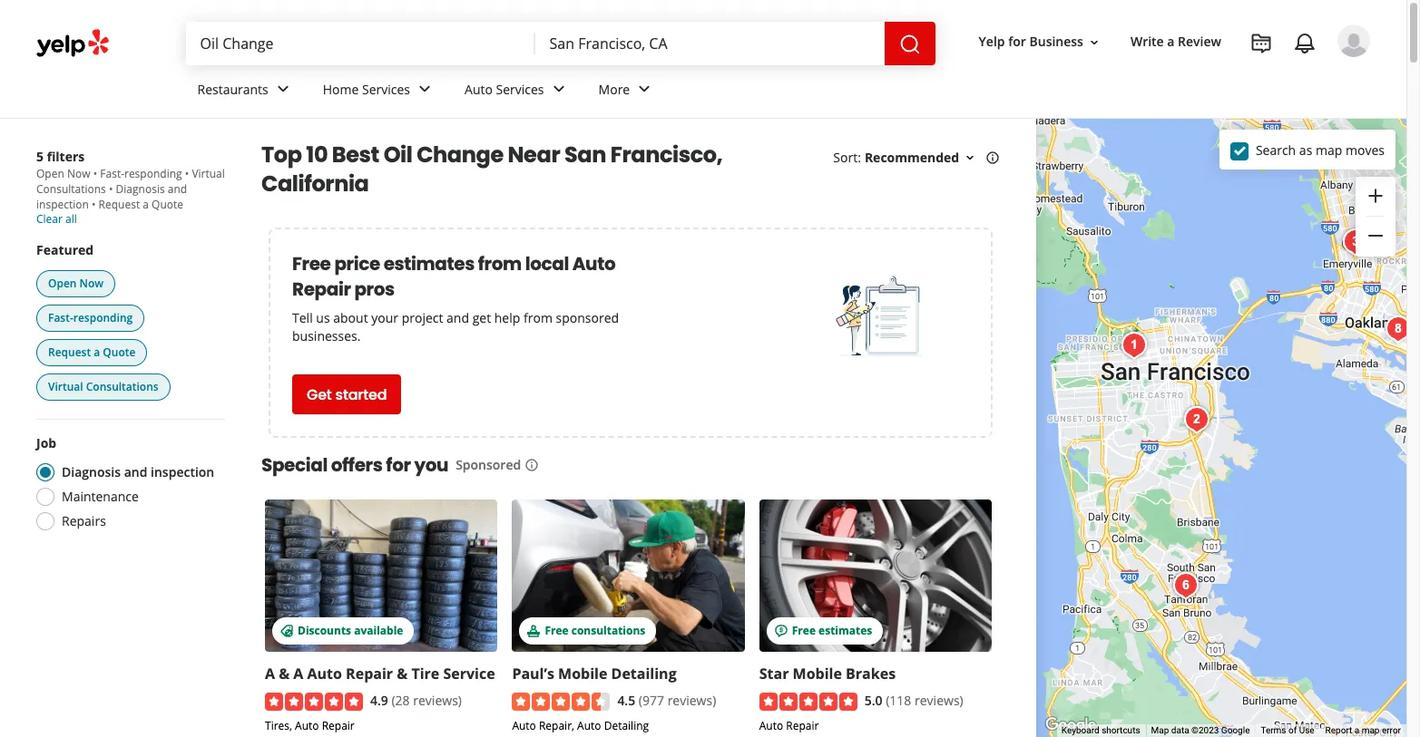 Task type: locate. For each thing, give the bounding box(es) containing it.
recommended
[[865, 149, 959, 166]]

map
[[1151, 726, 1169, 736]]

1 vertical spatial request
[[48, 345, 91, 360]]

1 horizontal spatial 16 chevron down v2 image
[[1087, 35, 1102, 50]]

0 horizontal spatial services
[[362, 80, 410, 98]]

job
[[36, 435, 56, 452]]

discounts available link
[[265, 500, 498, 653]]

1 horizontal spatial &
[[397, 664, 408, 684]]

repair inside free price estimates from local auto repair pros tell us about your project and get help from sponsored businesses.
[[292, 277, 351, 302]]

now down 'filters'
[[67, 166, 90, 182]]

featured
[[36, 241, 94, 259]]

write a review
[[1131, 33, 1222, 50]]

auto
[[465, 80, 493, 98], [572, 251, 616, 277], [307, 664, 342, 684], [295, 719, 319, 735], [512, 719, 536, 735], [577, 719, 601, 735], [759, 719, 783, 735]]

2 a from the left
[[293, 664, 303, 684]]

quote up virtual consultations button
[[103, 345, 136, 360]]

write a review link
[[1123, 26, 1229, 58]]

virtual consultations down request a quote button
[[48, 379, 158, 395]]

free for estimates
[[792, 623, 816, 639]]

24 chevron down v2 image inside restaurants "link"
[[272, 78, 294, 100]]

1 horizontal spatial for
[[1008, 33, 1026, 50]]

auto down 5 star rating image
[[759, 719, 783, 735]]

2 services from the left
[[496, 80, 544, 98]]

map left error
[[1362, 726, 1380, 736]]

1 vertical spatial and
[[447, 309, 469, 327]]

5
[[36, 148, 44, 165]]

services up near at the top
[[496, 80, 544, 98]]

1 horizontal spatial mobile
[[793, 664, 842, 684]]

2 24 chevron down v2 image from the left
[[548, 78, 570, 100]]

keyboard shortcuts button
[[1062, 725, 1140, 738]]

paul's mobile detailing link
[[512, 664, 677, 684]]

4.5
[[617, 692, 635, 710]]

consultations down request a quote button
[[86, 379, 158, 395]]

virtual down request a quote button
[[48, 379, 83, 395]]

1 vertical spatial fast-
[[48, 310, 73, 326]]

16 chevron down v2 image inside recommended 'popup button'
[[963, 150, 978, 165]]

1 vertical spatial inspection
[[151, 464, 214, 481]]

a & a auto repair & tire service
[[265, 664, 495, 684]]

auto left repair,
[[512, 719, 536, 735]]

virtual
[[192, 166, 225, 182], [48, 379, 83, 395]]

search image
[[899, 33, 921, 55]]

of
[[1289, 726, 1297, 736]]

0 horizontal spatial a
[[265, 664, 275, 684]]

reviews)
[[413, 692, 462, 710], [668, 692, 716, 710], [915, 692, 964, 710]]

home services link
[[308, 65, 450, 118]]

1 horizontal spatial free
[[545, 623, 569, 639]]

1 vertical spatial responding
[[73, 310, 133, 326]]

open now • fast-responding •
[[36, 166, 192, 182]]

24 chevron down v2 image right auto services
[[548, 78, 570, 100]]

virtual inside button
[[48, 379, 83, 395]]

1 horizontal spatial estimates
[[819, 623, 872, 639]]

1 horizontal spatial 24 chevron down v2 image
[[548, 78, 570, 100]]

sponsored
[[456, 456, 521, 474]]

oil
[[384, 140, 412, 170]]

2 horizontal spatial reviews)
[[915, 692, 964, 710]]

0 vertical spatial now
[[67, 166, 90, 182]]

reviews) right (977
[[668, 692, 716, 710]]

clear all
[[36, 211, 77, 227]]

reviews) for a & a auto repair & tire service
[[413, 692, 462, 710]]

0 horizontal spatial &
[[279, 664, 290, 684]]

1 vertical spatial for
[[386, 453, 411, 478]]

map for error
[[1362, 726, 1380, 736]]

0 vertical spatial diagnosis and inspection
[[36, 182, 187, 212]]

option group containing job
[[31, 435, 225, 536]]

for inside button
[[1008, 33, 1026, 50]]

from left local
[[478, 251, 522, 277]]

1 vertical spatial open
[[48, 276, 77, 291]]

Near text field
[[550, 34, 870, 54]]

consultations
[[571, 623, 646, 639]]

1 vertical spatial now
[[79, 276, 104, 291]]

virtual inside virtual consultations
[[192, 166, 225, 182]]

auto right 24 chevron down v2 icon
[[465, 80, 493, 98]]

paul's mobile detailing image
[[1179, 402, 1215, 438], [1179, 402, 1215, 438]]

special offers for you
[[261, 453, 448, 478]]

free right '16 free estimates v2' image
[[792, 623, 816, 639]]

a
[[265, 664, 275, 684], [293, 664, 303, 684]]

now up the fast-responding
[[79, 276, 104, 291]]

repairs
[[62, 513, 106, 530]]

yelp for business
[[979, 33, 1084, 50]]

san
[[564, 140, 606, 170]]

4.9 star rating image
[[265, 694, 363, 712]]

services left 24 chevron down v2 icon
[[362, 80, 410, 98]]

california
[[261, 169, 369, 199]]

downtown auto detailing and repair image
[[1168, 568, 1204, 604]]

16 chevron down v2 image left 16 info v2 image
[[963, 150, 978, 165]]

for
[[1008, 33, 1026, 50], [386, 453, 411, 478]]

0 horizontal spatial mobile
[[558, 664, 607, 684]]

1 horizontal spatial fast-
[[100, 166, 124, 182]]

1 vertical spatial virtual consultations
[[48, 379, 158, 395]]

2 none field from the left
[[550, 34, 870, 54]]

Find text field
[[200, 34, 521, 54]]

francisco,
[[610, 140, 723, 170]]

0 horizontal spatial and
[[124, 464, 147, 481]]

16 chevron down v2 image
[[1087, 35, 1102, 50], [963, 150, 978, 165]]

estimates inside free price estimates from local auto repair pros tell us about your project and get help from sponsored businesses.
[[384, 251, 475, 277]]

auto right local
[[572, 251, 616, 277]]

24 chevron down v2 image for restaurants
[[272, 78, 294, 100]]

a right write
[[1167, 33, 1175, 50]]

estimates up project
[[384, 251, 475, 277]]

1 horizontal spatial from
[[524, 309, 553, 327]]

1 horizontal spatial none field
[[550, 34, 870, 54]]

1 horizontal spatial quote
[[152, 197, 183, 212]]

for right yelp
[[1008, 33, 1026, 50]]

from right the help
[[524, 309, 553, 327]]

2 horizontal spatial and
[[447, 309, 469, 327]]

open
[[36, 166, 64, 182], [48, 276, 77, 291]]

recommended button
[[865, 149, 978, 166]]

diagnosis and inspection inside option group
[[62, 464, 214, 481]]

virtual consultations down 'filters'
[[36, 166, 225, 197]]

consultations up all
[[36, 182, 106, 197]]

16 chevron down v2 image right business
[[1087, 35, 1102, 50]]

4.5 star rating image
[[512, 694, 610, 712]]

services
[[362, 80, 410, 98], [496, 80, 544, 98]]

1 vertical spatial map
[[1362, 726, 1380, 736]]

get
[[307, 384, 332, 405]]

24 chevron down v2 image inside auto services link
[[548, 78, 570, 100]]

24 chevron down v2 image for more
[[634, 78, 655, 100]]

stress-free auto care / emerald auto image
[[1116, 328, 1153, 364]]

2 horizontal spatial 24 chevron down v2 image
[[634, 78, 655, 100]]

offers
[[331, 453, 383, 478]]

1 horizontal spatial a
[[293, 664, 303, 684]]

map region
[[811, 2, 1420, 738]]

map
[[1316, 141, 1343, 158], [1362, 726, 1380, 736]]

0 vertical spatial request
[[99, 197, 140, 212]]

map right as
[[1316, 141, 1343, 158]]

24 chevron down v2 image right restaurants
[[272, 78, 294, 100]]

5.0
[[865, 692, 883, 710]]

0 vertical spatial quote
[[152, 197, 183, 212]]

0 horizontal spatial quote
[[103, 345, 136, 360]]

paul's
[[512, 664, 554, 684]]

1 horizontal spatial map
[[1362, 726, 1380, 736]]

mobile up 5 star rating image
[[793, 664, 842, 684]]

1 horizontal spatial virtual
[[192, 166, 225, 182]]

4.5 (977 reviews)
[[617, 692, 716, 710]]

detailing up (977
[[611, 664, 677, 684]]

request down fast-responding button
[[48, 345, 91, 360]]

3 reviews) from the left
[[915, 692, 964, 710]]

free for price
[[292, 251, 331, 277]]

repair,
[[539, 719, 574, 735]]

fast- inside button
[[48, 310, 73, 326]]

home services
[[323, 80, 410, 98]]

5 star rating image
[[759, 694, 857, 712]]

0 horizontal spatial estimates
[[384, 251, 475, 277]]

free left price
[[292, 251, 331, 277]]

keyboard
[[1062, 726, 1100, 736]]

1 vertical spatial diagnosis and inspection
[[62, 464, 214, 481]]

auto down 4.9 star rating image
[[295, 719, 319, 735]]

None search field
[[186, 22, 939, 65]]

none field up home services
[[200, 34, 521, 54]]

0 horizontal spatial request
[[48, 345, 91, 360]]

responding up • request a quote at top
[[124, 166, 182, 182]]

open inside button
[[48, 276, 77, 291]]

clear
[[36, 211, 63, 227]]

0 horizontal spatial from
[[478, 251, 522, 277]]

consultations inside button
[[86, 379, 158, 395]]

3 24 chevron down v2 image from the left
[[634, 78, 655, 100]]

maintenance
[[62, 488, 139, 505]]

group
[[1356, 177, 1396, 257]]

virtual consultations button
[[36, 374, 170, 401]]

about
[[333, 309, 368, 327]]

& left tire
[[397, 664, 408, 684]]

your
[[371, 309, 398, 327]]

auto repair, auto detailing
[[512, 719, 649, 735]]

free inside 'link'
[[792, 623, 816, 639]]

reviews) down tire
[[413, 692, 462, 710]]

0 horizontal spatial 16 chevron down v2 image
[[963, 150, 978, 165]]

quote down 'open now • fast-responding •'
[[152, 197, 183, 212]]

0 vertical spatial detailing
[[611, 664, 677, 684]]

sponsored
[[556, 309, 619, 327]]

0 vertical spatial 16 chevron down v2 image
[[1087, 35, 1102, 50]]

2 vertical spatial and
[[124, 464, 147, 481]]

0 horizontal spatial map
[[1316, 141, 1343, 158]]

1 vertical spatial quote
[[103, 345, 136, 360]]

mobile for brakes
[[793, 664, 842, 684]]

discounts
[[298, 623, 351, 639]]

2 horizontal spatial free
[[792, 623, 816, 639]]

1 mobile from the left
[[558, 664, 607, 684]]

0 vertical spatial map
[[1316, 141, 1343, 158]]

2 reviews) from the left
[[668, 692, 716, 710]]

24 chevron down v2 image
[[272, 78, 294, 100], [548, 78, 570, 100], [634, 78, 655, 100]]

fast- up • request a quote at top
[[100, 166, 124, 182]]

4.9
[[370, 692, 388, 710]]

24 chevron down v2 image right the more
[[634, 78, 655, 100]]

• request a quote
[[89, 197, 183, 212]]

reviews) right the (118
[[915, 692, 964, 710]]

a down fast-responding button
[[94, 345, 100, 360]]

& up 4.9 star rating image
[[279, 664, 290, 684]]

get
[[473, 309, 491, 327]]

open down the featured at the top
[[48, 276, 77, 291]]

free inside "link"
[[545, 623, 569, 639]]

mobile up 4.5 star rating image
[[558, 664, 607, 684]]

responding up request a quote
[[73, 310, 133, 326]]

a inside button
[[94, 345, 100, 360]]

0 vertical spatial fast-
[[100, 166, 124, 182]]

24 chevron down v2 image inside more link
[[634, 78, 655, 100]]

1 horizontal spatial services
[[496, 80, 544, 98]]

get started
[[307, 384, 387, 405]]

0 horizontal spatial inspection
[[36, 197, 89, 212]]

estimates inside 'link'
[[819, 623, 872, 639]]

free
[[292, 251, 331, 277], [545, 623, 569, 639], [792, 623, 816, 639]]

option group
[[31, 435, 225, 536]]

1 vertical spatial detailing
[[604, 719, 649, 735]]

0 horizontal spatial reviews)
[[413, 692, 462, 710]]

now inside button
[[79, 276, 104, 291]]

free right 16 free consultations v2 image
[[545, 623, 569, 639]]

filters
[[47, 148, 85, 165]]

0 horizontal spatial fast-
[[48, 310, 73, 326]]

0 vertical spatial for
[[1008, 33, 1026, 50]]

request inside button
[[48, 345, 91, 360]]

2 & from the left
[[397, 664, 408, 684]]

0 vertical spatial and
[[168, 182, 187, 197]]

pros
[[354, 277, 395, 302]]

quote inside button
[[103, 345, 136, 360]]

2 mobile from the left
[[793, 664, 842, 684]]

detailing down '4.5'
[[604, 719, 649, 735]]

virtual left top
[[192, 166, 225, 182]]

0 vertical spatial inspection
[[36, 197, 89, 212]]

16 chevron down v2 image inside the yelp for business button
[[1087, 35, 1102, 50]]

clear all link
[[36, 211, 77, 227]]

a right report
[[1355, 726, 1360, 736]]

top
[[261, 140, 302, 170]]

1 horizontal spatial inspection
[[151, 464, 214, 481]]

stress-free auto care / emerald auto image
[[1116, 328, 1153, 364]]

for left the you on the left of page
[[386, 453, 411, 478]]

0 vertical spatial from
[[478, 251, 522, 277]]

1 none field from the left
[[200, 34, 521, 54]]

request
[[99, 197, 140, 212], [48, 345, 91, 360]]

as
[[1299, 141, 1313, 158]]

map for moves
[[1316, 141, 1343, 158]]

none field up business categories element
[[550, 34, 870, 54]]

None field
[[200, 34, 521, 54], [550, 34, 870, 54]]

paul's mobile detailing
[[512, 664, 677, 684]]

0 vertical spatial open
[[36, 166, 64, 182]]

1 & from the left
[[279, 664, 290, 684]]

16 info v2 image
[[986, 150, 1000, 165]]

zoom in image
[[1365, 185, 1387, 207]]

open down 5 filters
[[36, 166, 64, 182]]

0 vertical spatial virtual
[[192, 166, 225, 182]]

fast- down open now button
[[48, 310, 73, 326]]

free estimates
[[792, 623, 872, 639]]

tell
[[292, 309, 313, 327]]

business
[[1030, 33, 1084, 50]]

0 horizontal spatial free
[[292, 251, 331, 277]]

business categories element
[[183, 65, 1370, 118]]

1 vertical spatial estimates
[[819, 623, 872, 639]]

transtar auto body image
[[1380, 311, 1417, 348]]

sort:
[[833, 149, 861, 166]]

a
[[1167, 33, 1175, 50], [143, 197, 149, 212], [94, 345, 100, 360], [1355, 726, 1360, 736]]

0 horizontal spatial none field
[[200, 34, 521, 54]]

1 vertical spatial virtual
[[48, 379, 83, 395]]

free consultations link
[[512, 500, 745, 653]]

1 vertical spatial consultations
[[86, 379, 158, 395]]

0 horizontal spatial 24 chevron down v2 image
[[272, 78, 294, 100]]

0 horizontal spatial virtual
[[48, 379, 83, 395]]

(118
[[886, 692, 911, 710]]

1 vertical spatial 16 chevron down v2 image
[[963, 150, 978, 165]]

1 24 chevron down v2 image from the left
[[272, 78, 294, 100]]

0 vertical spatial estimates
[[384, 251, 475, 277]]

1 horizontal spatial reviews)
[[668, 692, 716, 710]]

•
[[93, 166, 97, 182], [185, 166, 189, 182], [106, 182, 116, 197], [92, 197, 96, 212]]

repair up us
[[292, 277, 351, 302]]

1 reviews) from the left
[[413, 692, 462, 710]]

yelp
[[979, 33, 1005, 50]]

free inside free price estimates from local auto repair pros tell us about your project and get help from sponsored businesses.
[[292, 251, 331, 277]]

request down 'open now • fast-responding •'
[[99, 197, 140, 212]]

1 services from the left
[[362, 80, 410, 98]]

estimates up star mobile brakes link at right bottom
[[819, 623, 872, 639]]

24 chevron down v2 image
[[414, 78, 436, 100]]



Task type: vqa. For each thing, say whether or not it's contained in the screenshot.


Task type: describe. For each thing, give the bounding box(es) containing it.
now for open now • fast-responding •
[[67, 166, 90, 182]]

services for auto services
[[496, 80, 544, 98]]

special
[[261, 453, 328, 478]]

a & a auto repair & tire service image
[[1338, 224, 1374, 260]]

1 a from the left
[[265, 664, 275, 684]]

1 horizontal spatial request
[[99, 197, 140, 212]]

keyboard shortcuts
[[1062, 726, 1140, 736]]

tire
[[411, 664, 439, 684]]

more link
[[584, 65, 670, 118]]

a down 'open now • fast-responding •'
[[143, 197, 149, 212]]

shortcuts
[[1102, 726, 1140, 736]]

0 vertical spatial consultations
[[36, 182, 106, 197]]

0 vertical spatial diagnosis
[[116, 182, 165, 197]]

virtual consultations inside button
[[48, 379, 158, 395]]

started
[[335, 384, 387, 405]]

star mobile brakes link
[[759, 664, 896, 684]]

a for request a quote
[[94, 345, 100, 360]]

error
[[1382, 726, 1401, 736]]

help
[[494, 309, 520, 327]]

google
[[1221, 726, 1250, 736]]

open for open now
[[48, 276, 77, 291]]

a for write a review
[[1167, 33, 1175, 50]]

write
[[1131, 33, 1164, 50]]

reviews) for paul's mobile detailing
[[668, 692, 716, 710]]

report a map error
[[1326, 726, 1401, 736]]

mobile for detailing
[[558, 664, 607, 684]]

restaurants
[[197, 80, 268, 98]]

5 filters
[[36, 148, 85, 165]]

16 chevron down v2 image for recommended
[[963, 150, 978, 165]]

10
[[306, 140, 328, 170]]

report
[[1326, 726, 1352, 736]]

auto repair
[[759, 719, 819, 735]]

map data ©2023 google
[[1151, 726, 1250, 736]]

auto right repair,
[[577, 719, 601, 735]]

a & a auto repair & tire service image
[[1338, 224, 1374, 260]]

discounts available
[[298, 623, 403, 639]]

auto inside free price estimates from local auto repair pros tell us about your project and get help from sponsored businesses.
[[572, 251, 616, 277]]

services for home services
[[362, 80, 410, 98]]

us
[[316, 309, 330, 327]]

©2023
[[1192, 726, 1219, 736]]

notifications image
[[1294, 33, 1316, 54]]

report a map error link
[[1326, 726, 1401, 736]]

yelp for business button
[[972, 26, 1109, 58]]

16 free estimates v2 image
[[774, 624, 788, 639]]

16 discount available v2 image
[[280, 624, 294, 639]]

terms
[[1261, 726, 1286, 736]]

open now button
[[36, 270, 115, 298]]

1 vertical spatial from
[[524, 309, 553, 327]]

project
[[402, 309, 443, 327]]

a for report a map error
[[1355, 726, 1360, 736]]

use
[[1299, 726, 1315, 736]]

open now
[[48, 276, 104, 291]]

tires,
[[265, 719, 292, 735]]

review
[[1178, 33, 1222, 50]]

16 chevron down v2 image for yelp for business
[[1087, 35, 1102, 50]]

restaurants link
[[183, 65, 308, 118]]

you
[[414, 453, 448, 478]]

tires, auto repair
[[265, 719, 355, 735]]

request a quote
[[48, 345, 136, 360]]

repair down 4.9 star rating image
[[322, 719, 355, 735]]

0 vertical spatial responding
[[124, 166, 182, 182]]

auto inside auto services link
[[465, 80, 493, 98]]

google image
[[1041, 714, 1101, 738]]

1 vertical spatial diagnosis
[[62, 464, 121, 481]]

free price estimates from local auto repair pros image
[[836, 272, 926, 363]]

repair up 4.9
[[346, 664, 393, 684]]

businesses.
[[292, 328, 361, 345]]

best
[[332, 140, 379, 170]]

none field find
[[200, 34, 521, 54]]

0 vertical spatial virtual consultations
[[36, 166, 225, 197]]

nolan p. image
[[1338, 25, 1370, 57]]

fast-responding
[[48, 310, 133, 326]]

free estimates link
[[759, 500, 992, 653]]

16 free consultations v2 image
[[527, 624, 541, 639]]

and inside free price estimates from local auto repair pros tell us about your project and get help from sponsored businesses.
[[447, 309, 469, 327]]

auto services link
[[450, 65, 584, 118]]

reviews) for star mobile brakes
[[915, 692, 964, 710]]

available
[[354, 623, 403, 639]]

open for open now • fast-responding •
[[36, 166, 64, 182]]

top 10 best oil change near san francisco, california
[[261, 140, 723, 199]]

auto services
[[465, 80, 544, 98]]

terms of use
[[1261, 726, 1315, 736]]

(977
[[639, 692, 664, 710]]

free consultations
[[545, 623, 646, 639]]

downtown auto detailing and repair image
[[1168, 568, 1204, 604]]

4.9 (28 reviews)
[[370, 692, 462, 710]]

get started button
[[292, 375, 401, 415]]

repair down 5 star rating image
[[786, 719, 819, 735]]

24 chevron down v2 image for auto services
[[548, 78, 570, 100]]

auto up 4.9 star rating image
[[307, 664, 342, 684]]

now for open now
[[79, 276, 104, 291]]

inspection inside diagnosis and inspection
[[36, 197, 89, 212]]

responding inside fast-responding button
[[73, 310, 133, 326]]

5.0 (118 reviews)
[[865, 692, 964, 710]]

projects image
[[1251, 33, 1272, 54]]

16 info v2 image
[[525, 458, 539, 473]]

inspection inside option group
[[151, 464, 214, 481]]

1 horizontal spatial and
[[168, 182, 187, 197]]

star mobile brakes
[[759, 664, 896, 684]]

data
[[1171, 726, 1189, 736]]

service
[[443, 664, 495, 684]]

a & a auto repair & tire service link
[[265, 664, 495, 684]]

0 horizontal spatial for
[[386, 453, 411, 478]]

near
[[508, 140, 560, 170]]

free for consultations
[[545, 623, 569, 639]]

search as map moves
[[1256, 141, 1385, 158]]

fast-responding button
[[36, 305, 145, 332]]

more
[[599, 80, 630, 98]]

none field near
[[550, 34, 870, 54]]

(28
[[392, 692, 410, 710]]

zoom out image
[[1365, 225, 1387, 247]]

featured group
[[33, 241, 225, 405]]

user actions element
[[964, 23, 1396, 134]]



